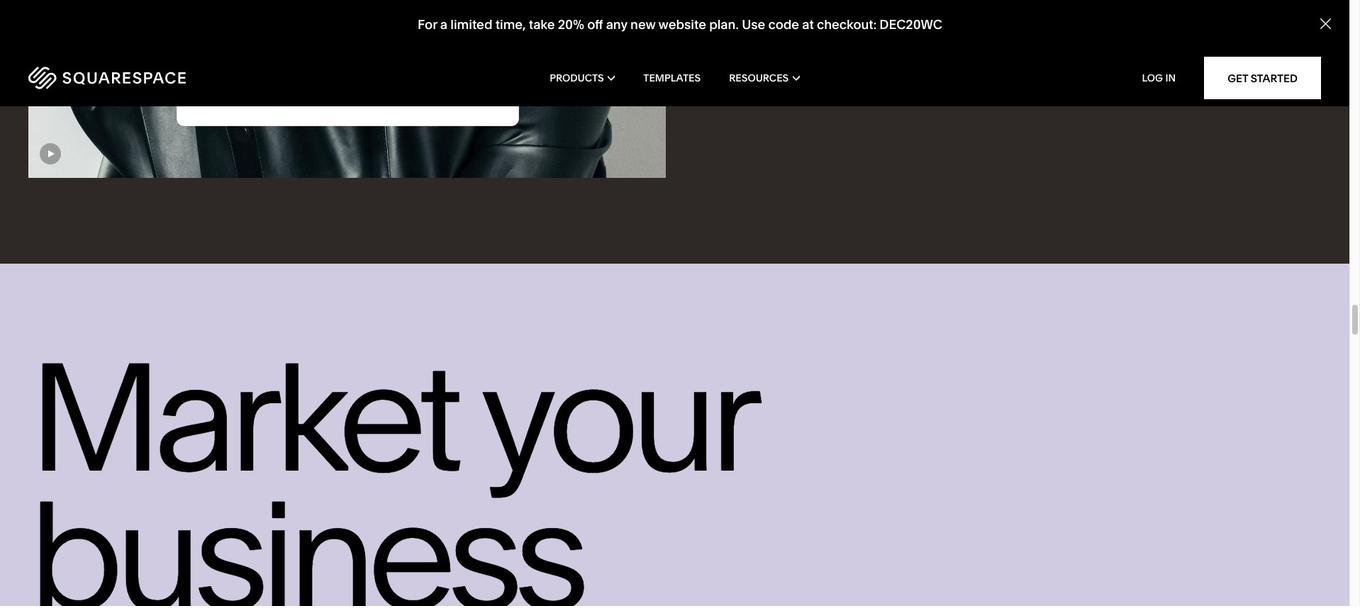Task type: vqa. For each thing, say whether or not it's contained in the screenshot.
Bogart IMAGE
no



Task type: describe. For each thing, give the bounding box(es) containing it.
20%
[[558, 16, 584, 33]]

take
[[529, 16, 555, 33]]

play video image
[[40, 143, 61, 164]]

new
[[631, 16, 656, 33]]

products button
[[550, 50, 615, 106]]

resources
[[729, 72, 789, 84]]

off
[[587, 16, 603, 33]]

your
[[480, 326, 751, 509]]

use
[[742, 16, 765, 33]]

get
[[1228, 71, 1248, 85]]

limited
[[451, 16, 493, 33]]

checkout:
[[817, 16, 877, 33]]

a
[[440, 16, 448, 33]]

market
[[28, 326, 456, 509]]

for a limited time, take 20% off any new website plan. use code at checkout: dec20wc
[[418, 16, 943, 33]]



Task type: locate. For each thing, give the bounding box(es) containing it.
templates
[[643, 72, 701, 84]]

log             in link
[[1142, 72, 1176, 84]]

get started
[[1228, 71, 1298, 85]]

templates link
[[643, 50, 701, 106]]

website
[[659, 16, 706, 33]]

get started link
[[1204, 57, 1321, 99]]

log             in
[[1142, 72, 1176, 84]]

squarespace logo image
[[28, 67, 186, 89]]

in
[[1166, 72, 1176, 84]]

dec20wc
[[880, 16, 943, 33]]

time,
[[496, 16, 526, 33]]

business
[[28, 464, 581, 606]]

plan.
[[709, 16, 739, 33]]

market your business
[[28, 326, 751, 606]]

for
[[418, 16, 437, 33]]

any
[[606, 16, 628, 33]]

products
[[550, 72, 604, 84]]

squarespace logo link
[[28, 67, 287, 89]]

log
[[1142, 72, 1163, 84]]

started
[[1251, 71, 1298, 85]]

at
[[802, 16, 814, 33]]

code
[[768, 16, 799, 33]]

resources button
[[729, 50, 800, 106]]



